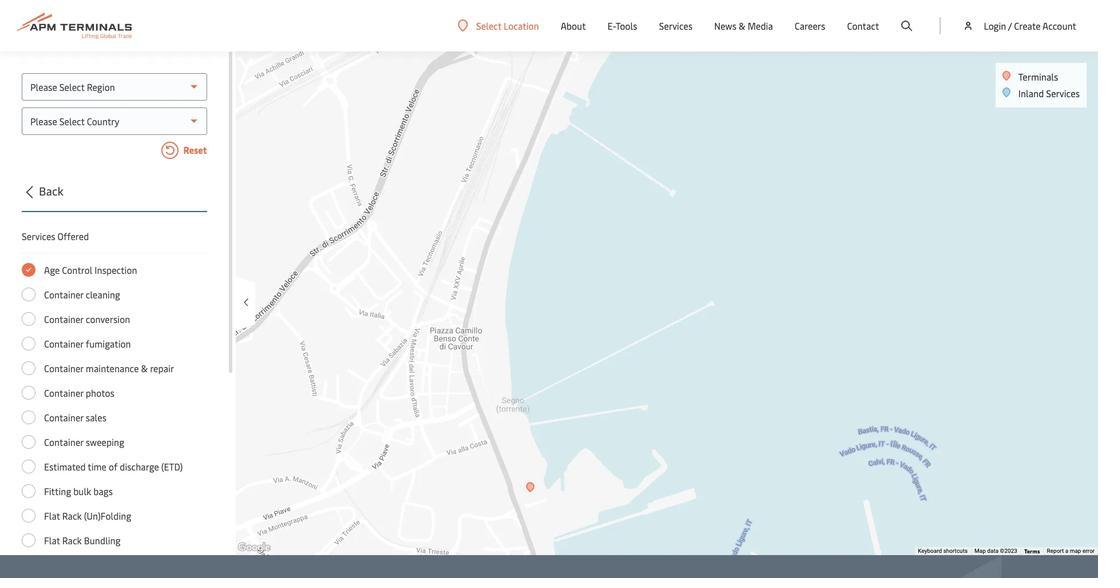 Task type: describe. For each thing, give the bounding box(es) containing it.
Container fumigation radio
[[22, 337, 35, 351]]

0 horizontal spatial &
[[141, 362, 148, 375]]

/
[[1008, 19, 1012, 32]]

& inside popup button
[[739, 19, 746, 32]]

container for container maintenance & repair
[[44, 362, 84, 375]]

error
[[1083, 548, 1095, 555]]

contact
[[847, 19, 879, 32]]

login / create account link
[[963, 0, 1076, 52]]

media
[[748, 19, 773, 32]]

sales
[[86, 411, 106, 424]]

about button
[[561, 0, 586, 52]]

services for services offered
[[22, 230, 55, 243]]

reset
[[181, 144, 207, 156]]

news & media
[[714, 19, 773, 32]]

back button
[[18, 183, 207, 212]]

photos
[[86, 387, 114, 399]]

Flat Rack  (Un)Folding radio
[[22, 509, 35, 523]]

Container photos radio
[[22, 386, 35, 400]]

flat rack  (un)folding
[[44, 510, 131, 523]]

inland services
[[1019, 87, 1080, 100]]

contact button
[[847, 0, 879, 52]]

container cleaning
[[44, 288, 120, 301]]

fitting
[[44, 485, 71, 498]]

reset button
[[22, 142, 207, 161]]

inland
[[1019, 87, 1044, 100]]

keyboard shortcuts button
[[918, 548, 968, 556]]

(etd)
[[161, 461, 183, 473]]

offered
[[58, 230, 89, 243]]

container for container sales
[[44, 411, 84, 424]]

container maintenance & repair
[[44, 362, 174, 375]]

services offered
[[22, 230, 89, 243]]

select location button
[[458, 19, 539, 32]]

Container cleaning radio
[[22, 288, 35, 302]]

estimated time of discharge (etd)
[[44, 461, 183, 473]]

map
[[1070, 548, 1081, 555]]

container for container sweeping
[[44, 436, 84, 449]]

bulk
[[73, 485, 91, 498]]

account
[[1043, 19, 1076, 32]]

e-tools
[[608, 19, 637, 32]]

Estimated time of discharge (ETD) radio
[[22, 460, 35, 474]]

fitting bulk bags
[[44, 485, 113, 498]]

inspection
[[95, 264, 137, 276]]

terms
[[1024, 548, 1040, 556]]

flat for flat rack  (un)folding
[[44, 510, 60, 523]]



Task type: locate. For each thing, give the bounding box(es) containing it.
time
[[88, 461, 106, 473]]

repair
[[150, 362, 174, 375]]

1 vertical spatial &
[[141, 362, 148, 375]]

0 vertical spatial flat
[[44, 510, 60, 523]]

1 vertical spatial rack
[[62, 535, 82, 547]]

1 horizontal spatial services
[[659, 19, 693, 32]]

about
[[561, 19, 586, 32]]

sweeping
[[86, 436, 124, 449]]

container down container conversion
[[44, 338, 84, 350]]

news & media button
[[714, 0, 773, 52]]

estimated
[[44, 461, 86, 473]]

create
[[1014, 19, 1041, 32]]

container for container fumigation
[[44, 338, 84, 350]]

report a map error link
[[1047, 548, 1095, 555]]

3 container from the top
[[44, 338, 84, 350]]

age
[[44, 264, 60, 276]]

fumigation
[[86, 338, 131, 350]]

container for container cleaning
[[44, 288, 84, 301]]

rack for (un)folding
[[62, 510, 82, 523]]

container sweeping
[[44, 436, 124, 449]]

cleaning
[[86, 288, 120, 301]]

Container maintenance & repair radio
[[22, 362, 35, 375]]

map data ©2023
[[975, 548, 1017, 555]]

Container conversion radio
[[22, 312, 35, 326]]

services
[[659, 19, 693, 32], [1046, 87, 1080, 100], [22, 230, 55, 243]]

container up the container photos
[[44, 362, 84, 375]]

services down terminals
[[1046, 87, 1080, 100]]

terms link
[[1024, 548, 1040, 556]]

container fumigation
[[44, 338, 131, 350]]

a
[[1065, 548, 1069, 555]]

rack down fitting bulk bags
[[62, 510, 82, 523]]

0 vertical spatial &
[[739, 19, 746, 32]]

keyboard shortcuts
[[918, 548, 968, 555]]

careers
[[795, 19, 825, 32]]

Container sweeping radio
[[22, 436, 35, 449]]

login / create account
[[984, 19, 1076, 32]]

0 vertical spatial rack
[[62, 510, 82, 523]]

4 container from the top
[[44, 362, 84, 375]]

&
[[739, 19, 746, 32], [141, 362, 148, 375]]

terminals
[[1019, 70, 1058, 83]]

5 container from the top
[[44, 387, 84, 399]]

bags
[[93, 485, 113, 498]]

rack
[[62, 510, 82, 523], [62, 535, 82, 547]]

keyboard
[[918, 548, 942, 555]]

(un)folding
[[84, 510, 131, 523]]

shortcuts
[[943, 548, 968, 555]]

2 flat from the top
[[44, 535, 60, 547]]

1 vertical spatial services
[[1046, 87, 1080, 100]]

flat right "flat rack  (un)folding" "radio"
[[44, 510, 60, 523]]

map
[[975, 548, 986, 555]]

login
[[984, 19, 1006, 32]]

control
[[62, 264, 92, 276]]

careers button
[[795, 0, 825, 52]]

e-
[[608, 19, 616, 32]]

flat right flat rack bundling radio
[[44, 535, 60, 547]]

Container sales radio
[[22, 411, 35, 425]]

container down the container photos
[[44, 411, 84, 424]]

data
[[987, 548, 999, 555]]

container down container cleaning
[[44, 313, 84, 326]]

news
[[714, 19, 737, 32]]

Age Control Inspection radio
[[22, 263, 35, 277]]

services button
[[659, 0, 693, 52]]

2 vertical spatial services
[[22, 230, 55, 243]]

1 horizontal spatial &
[[739, 19, 746, 32]]

services for services
[[659, 19, 693, 32]]

rack down the flat rack  (un)folding
[[62, 535, 82, 547]]

container down age
[[44, 288, 84, 301]]

google image
[[235, 541, 273, 556]]

container up 'container sales'
[[44, 387, 84, 399]]

& left repair
[[141, 362, 148, 375]]

of
[[109, 461, 118, 473]]

select
[[476, 19, 502, 32]]

2 container from the top
[[44, 313, 84, 326]]

services right tools
[[659, 19, 693, 32]]

Fitting bulk bags radio
[[22, 485, 35, 498]]

2 horizontal spatial services
[[1046, 87, 1080, 100]]

location
[[504, 19, 539, 32]]

e-tools button
[[608, 0, 637, 52]]

& right news
[[739, 19, 746, 32]]

0 horizontal spatial services
[[22, 230, 55, 243]]

Flat Rack Bundling radio
[[22, 534, 35, 548]]

discharge
[[120, 461, 159, 473]]

6 container from the top
[[44, 411, 84, 424]]

container up estimated
[[44, 436, 84, 449]]

container photos
[[44, 387, 114, 399]]

0 vertical spatial services
[[659, 19, 693, 32]]

tools
[[616, 19, 637, 32]]

flat for flat rack bundling
[[44, 535, 60, 547]]

container sales
[[44, 411, 106, 424]]

container
[[44, 288, 84, 301], [44, 313, 84, 326], [44, 338, 84, 350], [44, 362, 84, 375], [44, 387, 84, 399], [44, 411, 84, 424], [44, 436, 84, 449]]

7 container from the top
[[44, 436, 84, 449]]

2 rack from the top
[[62, 535, 82, 547]]

select location
[[476, 19, 539, 32]]

maintenance
[[86, 362, 139, 375]]

©2023
[[1000, 548, 1017, 555]]

flat rack bundling
[[44, 535, 121, 547]]

services left offered
[[22, 230, 55, 243]]

1 flat from the top
[[44, 510, 60, 523]]

container for container conversion
[[44, 313, 84, 326]]

map region
[[139, 13, 1098, 579]]

flat
[[44, 510, 60, 523], [44, 535, 60, 547]]

age control inspection
[[44, 264, 137, 276]]

bundling
[[84, 535, 121, 547]]

report a map error
[[1047, 548, 1095, 555]]

1 container from the top
[[44, 288, 84, 301]]

1 vertical spatial flat
[[44, 535, 60, 547]]

container conversion
[[44, 313, 130, 326]]

report
[[1047, 548, 1064, 555]]

back
[[39, 183, 63, 199]]

1 rack from the top
[[62, 510, 82, 523]]

rack for bundling
[[62, 535, 82, 547]]

conversion
[[86, 313, 130, 326]]

container for container photos
[[44, 387, 84, 399]]



Task type: vqa. For each thing, say whether or not it's contained in the screenshot.
News & Media dropdown button
yes



